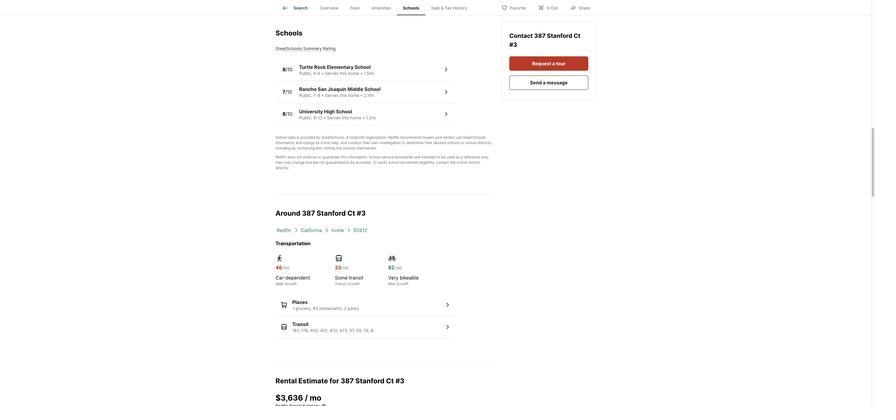 Task type: describe. For each thing, give the bounding box(es) containing it.
school inside "rancho san joaquin middle school public, 7-8 • serves this home • 2.1mi"
[[365, 86, 381, 92]]

2 vertical spatial stanford
[[356, 377, 385, 385]]

1.2mi
[[366, 115, 376, 120]]

59,
[[357, 328, 363, 333]]

turtle
[[299, 64, 313, 70]]

they
[[276, 160, 283, 165]]

8 inside "rancho san joaquin middle school public, 7-8 • serves this home • 2.1mi"
[[318, 93, 321, 98]]

2 vertical spatial ct
[[386, 377, 394, 385]]

overview tab
[[314, 1, 345, 15]]

this inside "rancho san joaquin middle school public, 7-8 • serves this home • 2.1mi"
[[340, 93, 347, 98]]

to
[[373, 160, 377, 165]]

university high school public, 9-12 • serves this home • 1.2mi
[[299, 108, 376, 120]]

enrollment
[[401, 160, 419, 165]]

amenities
[[372, 5, 391, 11]]

reference
[[464, 155, 480, 159]]

sale & tax history tab
[[426, 1, 473, 15]]

to inside first step, and conduct their own investigation to determine their desired schools or school districts, including by contacting and visiting the schools themselves.
[[402, 141, 406, 145]]

not inside school service boundaries are intended to be used as a reference only; they may change and are not
[[320, 160, 325, 165]]

1 vertical spatial schools
[[276, 29, 303, 37]]

public, inside "rancho san joaquin middle school public, 7-8 • serves this home • 2.1mi"
[[299, 93, 313, 98]]

bikeable
[[400, 275, 419, 281]]

rancho
[[299, 86, 317, 92]]

rental estimate for 387 stanford ct #3
[[276, 377, 405, 385]]

rancho san joaquin middle school public, 7-8 • serves this home • 2.1mi
[[299, 86, 381, 98]]

home inside "rancho san joaquin middle school public, 7-8 • serves this home • 2.1mi"
[[348, 93, 360, 98]]

as inside , a nonprofit organization. redfin recommends buyers and renters use greatschools information and ratings as a
[[316, 141, 320, 145]]

may
[[284, 160, 291, 165]]

irvine link
[[332, 227, 344, 233]]

redfin inside , a nonprofit organization. redfin recommends buyers and renters use greatschools information and ratings as a
[[389, 135, 400, 140]]

sale & tax history
[[432, 5, 468, 11]]

parks
[[348, 306, 359, 311]]

this inside turtle rock elementary school public, k-6 • serves this home • 1.5mi
[[340, 71, 347, 76]]

does
[[288, 155, 296, 159]]

stanford inside 387 stanford ct #3
[[547, 32, 573, 39]]

determine
[[407, 141, 424, 145]]

estimate
[[299, 377, 328, 385]]

a for ,
[[346, 135, 348, 140]]

7-
[[314, 93, 318, 98]]

0 horizontal spatial stanford
[[317, 209, 346, 217]]

around 387 stanford ct #3
[[276, 209, 366, 217]]

transportation
[[276, 240, 311, 246]]

ratings
[[303, 141, 315, 145]]

car-
[[276, 275, 286, 281]]

search link
[[282, 4, 308, 12]]

favorite button
[[497, 1, 531, 14]]

1 horizontal spatial #3
[[396, 377, 405, 385]]

places
[[293, 299, 308, 305]]

is
[[297, 135, 300, 140]]

bike
[[389, 282, 396, 286]]

service
[[382, 155, 394, 159]]

provided
[[301, 135, 316, 140]]

8 for turtle
[[283, 67, 286, 73]]

amenities tab
[[366, 1, 397, 15]]

#3 inside 387 stanford ct #3
[[510, 41, 518, 48]]

schools inside tab
[[403, 5, 420, 11]]

rock
[[314, 64, 326, 70]]

intended
[[421, 155, 436, 159]]

send a message
[[530, 80, 568, 86]]

0 horizontal spatial or
[[318, 155, 322, 159]]

first step, and conduct their own investigation to determine their desired schools or school districts, including by contacting and visiting the schools themselves.
[[276, 141, 493, 150]]

6
[[318, 71, 321, 76]]

and up redfin does not endorse or guarantee this information.
[[316, 146, 323, 150]]

nonprofit
[[349, 135, 365, 140]]

university
[[299, 108, 323, 114]]

92612 link
[[354, 227, 368, 233]]

/10 for rancho
[[286, 89, 292, 95]]

/100 for 82
[[395, 266, 402, 270]]

178,
[[301, 328, 309, 333]]

the inside guaranteed to be accurate. to verify school enrollment eligibility, contact the school district directly.
[[450, 160, 456, 165]]

san
[[318, 86, 327, 92]]

middle
[[348, 86, 364, 92]]

very
[[389, 275, 399, 281]]

share
[[579, 5, 591, 10]]

2 their from the left
[[425, 141, 433, 145]]

request a tour button
[[510, 56, 589, 71]]

472,
[[330, 328, 339, 333]]

very bikeable bike score ®
[[389, 275, 419, 286]]

california link
[[301, 227, 322, 233]]

1 vertical spatial #3
[[357, 209, 366, 217]]

boundaries
[[395, 155, 414, 159]]

• left 2.1mi
[[361, 93, 363, 98]]

1 horizontal spatial are
[[415, 155, 420, 159]]

restaurants,
[[320, 306, 343, 311]]

school inside first step, and conduct their own investigation to determine their desired schools or school districts, including by contacting and visiting the schools themselves.
[[466, 141, 477, 145]]

and up desired
[[436, 135, 442, 140]]

7 /10
[[283, 89, 292, 95]]

473,
[[340, 328, 349, 333]]

score for transit
[[348, 282, 357, 286]]

overview
[[320, 5, 339, 11]]

investigation
[[380, 141, 401, 145]]

57,
[[350, 328, 355, 333]]

rental
[[276, 377, 297, 385]]

and inside school service boundaries are intended to be used as a reference only; they may change and are not
[[306, 160, 312, 165]]

• right 6 at the left of the page
[[322, 71, 324, 76]]

school down 'reference'
[[457, 160, 468, 165]]

message
[[547, 80, 568, 86]]

redfin for redfin
[[277, 227, 291, 233]]

greatschools inside , a nonprofit organization. redfin recommends buyers and renters use greatschools information and ratings as a
[[463, 135, 486, 140]]

information
[[276, 141, 295, 145]]

1 horizontal spatial greatschools
[[322, 135, 344, 140]]

grocery,
[[296, 306, 312, 311]]

• right '12'
[[324, 115, 326, 120]]

12
[[318, 115, 323, 120]]

history
[[453, 5, 468, 11]]

/10 for university
[[286, 111, 293, 117]]

home inside university high school public, 9-12 • serves this home • 1.2mi
[[351, 115, 362, 120]]

serves inside "rancho san joaquin middle school public, 7-8 • serves this home • 2.1mi"
[[325, 93, 339, 98]]

redfin for redfin does not endorse or guarantee this information.
[[276, 155, 287, 159]]

serves inside turtle rock elementary school public, k-6 • serves this home • 1.5mi
[[325, 71, 339, 76]]

request a tour
[[532, 61, 566, 67]]

some transit transit score ®
[[335, 275, 364, 286]]

schools tab
[[397, 1, 426, 15]]

public, inside turtle rock elementary school public, k-6 • serves this home • 1.5mi
[[299, 71, 313, 76]]

use
[[456, 135, 462, 140]]

9-
[[314, 115, 318, 120]]

the inside first step, and conduct their own investigation to determine their desired schools or school districts, including by contacting and visiting the schools themselves.
[[337, 146, 342, 150]]

home inside turtle rock elementary school public, k-6 • serves this home • 1.5mi
[[348, 71, 359, 76]]

1.5mi
[[364, 71, 374, 76]]

district
[[469, 160, 481, 165]]

high
[[324, 108, 335, 114]]

greatschools summary rating link
[[276, 46, 336, 51]]

score for bikeable
[[397, 282, 406, 286]]

organization.
[[366, 135, 388, 140]]

guaranteed to be accurate. to verify school enrollment eligibility, contact the school district directly.
[[276, 160, 481, 170]]

visiting
[[324, 146, 336, 150]]

some
[[335, 275, 348, 281]]

fees tab
[[345, 1, 366, 15]]

request
[[532, 61, 552, 67]]

conduct
[[348, 141, 362, 145]]

1 vertical spatial schools
[[343, 146, 356, 150]]

46 /100
[[276, 265, 290, 271]]

school service boundaries are intended to be used as a reference only; they may change and are not
[[276, 155, 490, 165]]



Task type: locate. For each thing, give the bounding box(es) containing it.
2 vertical spatial redfin
[[277, 227, 291, 233]]

school down service
[[389, 160, 400, 165]]

school inside university high school public, 9-12 • serves this home • 1.2mi
[[336, 108, 352, 114]]

0 horizontal spatial /100
[[282, 266, 290, 270]]

redfin up they on the top of page
[[276, 155, 287, 159]]

1 their from the left
[[363, 141, 371, 145]]

by up does
[[292, 146, 296, 150]]

1 horizontal spatial as
[[456, 155, 460, 159]]

0 horizontal spatial ®
[[295, 282, 297, 286]]

33
[[335, 265, 341, 271]]

not down redfin does not endorse or guarantee this information.
[[320, 160, 325, 165]]

0 vertical spatial to
[[402, 141, 406, 145]]

tour
[[556, 61, 566, 67]]

public, down university
[[299, 115, 313, 120]]

schools down renters
[[447, 141, 460, 145]]

2 /100 from the left
[[341, 266, 349, 270]]

82 /100
[[389, 265, 402, 271]]

387 right for
[[341, 377, 354, 385]]

1 vertical spatial the
[[450, 160, 456, 165]]

1 horizontal spatial schools
[[447, 141, 460, 145]]

the down used at the right of the page
[[450, 160, 456, 165]]

® for dependent
[[295, 282, 297, 286]]

redfin up transportation at the bottom left of the page
[[277, 227, 291, 233]]

ct inside 387 stanford ct #3
[[574, 32, 581, 39]]

2 horizontal spatial 387
[[535, 32, 546, 39]]

this down elementary
[[340, 71, 347, 76]]

• down 'san'
[[322, 93, 324, 98]]

0 vertical spatial or
[[461, 141, 465, 145]]

transit inside transit 167, 178, 400, 401, 472, 473, 57, 59, 79, b
[[293, 321, 309, 327]]

by inside first step, and conduct their own investigation to determine their desired schools or school districts, including by contacting and visiting the schools themselves.
[[292, 146, 296, 150]]

/100 for 33
[[341, 266, 349, 270]]

search
[[294, 5, 308, 11]]

0 vertical spatial #3
[[510, 41, 518, 48]]

home down elementary
[[348, 71, 359, 76]]

a left the first
[[321, 141, 323, 145]]

1 vertical spatial are
[[313, 160, 319, 165]]

/100 inside 46 /100
[[282, 266, 290, 270]]

2 vertical spatial 8
[[283, 111, 286, 117]]

/100 inside 33 /100
[[341, 266, 349, 270]]

a left 'reference'
[[461, 155, 463, 159]]

0 horizontal spatial score
[[285, 282, 295, 286]]

eligibility,
[[420, 160, 435, 165]]

guaranteed
[[326, 160, 346, 165]]

2 vertical spatial #3
[[396, 377, 405, 385]]

0 vertical spatial ct
[[574, 32, 581, 39]]

0 horizontal spatial schools
[[276, 29, 303, 37]]

this inside university high school public, 9-12 • serves this home • 1.2mi
[[342, 115, 349, 120]]

0 horizontal spatial the
[[337, 146, 342, 150]]

® for transit
[[357, 282, 360, 286]]

2 vertical spatial serves
[[327, 115, 341, 120]]

1 horizontal spatial score
[[348, 282, 357, 286]]

3 ® from the left
[[406, 282, 409, 286]]

the down step, at the left of the page
[[337, 146, 342, 150]]

387 up california link
[[302, 209, 315, 217]]

schools left the sale
[[403, 5, 420, 11]]

1 vertical spatial or
[[318, 155, 322, 159]]

® down transit
[[357, 282, 360, 286]]

/100 for 46
[[282, 266, 290, 270]]

and
[[436, 135, 442, 140], [296, 141, 302, 145], [341, 141, 347, 145], [316, 146, 323, 150], [306, 160, 312, 165]]

2 vertical spatial to
[[347, 160, 350, 165]]

first
[[324, 141, 331, 145]]

turtle rock elementary school public, k-6 • serves this home • 1.5mi
[[299, 64, 374, 76]]

1 8 /10 from the top
[[283, 67, 293, 73]]

serves down high
[[327, 115, 341, 120]]

by
[[317, 135, 321, 140], [292, 146, 296, 150]]

0 vertical spatial public,
[[299, 71, 313, 76]]

2.1mi
[[364, 93, 374, 98]]

their up the themselves.
[[363, 141, 371, 145]]

and down "is"
[[296, 141, 302, 145]]

0 vertical spatial 8 /10
[[283, 67, 293, 73]]

0 horizontal spatial not
[[297, 155, 302, 159]]

home left 1.2mi
[[351, 115, 362, 120]]

public, inside university high school public, 9-12 • serves this home • 1.2mi
[[299, 115, 313, 120]]

x-out
[[547, 5, 558, 10]]

transit
[[335, 282, 347, 286], [293, 321, 309, 327]]

score inside car-dependent walk score ®
[[285, 282, 295, 286]]

greatschools left summary
[[276, 46, 302, 51]]

2 vertical spatial 387
[[341, 377, 354, 385]]

as right used at the right of the page
[[456, 155, 460, 159]]

score for dependent
[[285, 282, 295, 286]]

$3,636
[[276, 393, 303, 402]]

school data is provided by greatschools
[[276, 135, 344, 140]]

public, down rancho
[[299, 93, 313, 98]]

2 vertical spatial home
[[351, 115, 362, 120]]

0 vertical spatial not
[[297, 155, 302, 159]]

1 vertical spatial 387
[[302, 209, 315, 217]]

1 ® from the left
[[295, 282, 297, 286]]

or inside first step, and conduct their own investigation to determine their desired schools or school districts, including by contacting and visiting the schools themselves.
[[461, 141, 465, 145]]

0 vertical spatial /10
[[286, 67, 293, 73]]

0 horizontal spatial ct
[[348, 209, 356, 217]]

2 ® from the left
[[357, 282, 360, 286]]

school up 2.1mi
[[365, 86, 381, 92]]

2 vertical spatial /10
[[286, 111, 293, 117]]

redfin up investigation
[[389, 135, 400, 140]]

tab list
[[276, 0, 478, 15]]

home
[[348, 71, 359, 76], [348, 93, 360, 98], [351, 115, 362, 120]]

recommends
[[401, 135, 423, 140]]

2 8 /10 from the top
[[283, 111, 293, 117]]

1 horizontal spatial or
[[461, 141, 465, 145]]

a inside button
[[553, 61, 555, 67]]

0 vertical spatial home
[[348, 71, 359, 76]]

1 vertical spatial redfin
[[276, 155, 287, 159]]

serves down joaquin
[[325, 93, 339, 98]]

7
[[283, 89, 286, 95]]

score inside very bikeable bike score ®
[[397, 282, 406, 286]]

0 horizontal spatial to
[[347, 160, 350, 165]]

2 public, from the top
[[299, 93, 313, 98]]

be inside guaranteed to be accurate. to verify school enrollment eligibility, contact the school district directly.
[[351, 160, 355, 165]]

® down dependent
[[295, 282, 297, 286]]

® inside car-dependent walk score ®
[[295, 282, 297, 286]]

/100 up very
[[395, 266, 402, 270]]

are down endorse
[[313, 160, 319, 165]]

school up 1.5mi
[[355, 64, 371, 70]]

1 horizontal spatial schools
[[403, 5, 420, 11]]

transit up the 167,
[[293, 321, 309, 327]]

districts,
[[478, 141, 493, 145]]

2 horizontal spatial score
[[397, 282, 406, 286]]

0 vertical spatial be
[[442, 155, 446, 159]]

1 vertical spatial by
[[292, 146, 296, 150]]

be up contact
[[442, 155, 446, 159]]

places 1 grocery, 43 restaurants, 2 parks
[[293, 299, 359, 311]]

® for bikeable
[[406, 282, 409, 286]]

/10 left turtle
[[286, 67, 293, 73]]

387 up the request
[[535, 32, 546, 39]]

® inside some transit transit score ®
[[357, 282, 360, 286]]

0 vertical spatial the
[[337, 146, 342, 150]]

school up information
[[276, 135, 287, 140]]

2 horizontal spatial /100
[[395, 266, 402, 270]]

8
[[283, 67, 286, 73], [318, 93, 321, 98], [283, 111, 286, 117]]

82
[[389, 265, 395, 271]]

3 score from the left
[[397, 282, 406, 286]]

1 horizontal spatial stanford
[[356, 377, 385, 385]]

and down ','
[[341, 141, 347, 145]]

0 horizontal spatial 387
[[302, 209, 315, 217]]

to down recommends
[[402, 141, 406, 145]]

/10 left rancho
[[286, 89, 292, 95]]

1 vertical spatial 8
[[318, 93, 321, 98]]

not
[[297, 155, 302, 159], [320, 160, 325, 165]]

schools down conduct
[[343, 146, 356, 150]]

send a message button
[[510, 75, 589, 90]]

accurate.
[[356, 160, 372, 165]]

0 vertical spatial schools
[[447, 141, 460, 145]]

their down 'buyers'
[[425, 141, 433, 145]]

school left 'districts,'
[[466, 141, 477, 145]]

school up to at the left top of the page
[[369, 155, 381, 159]]

1 horizontal spatial /100
[[341, 266, 349, 270]]

1 vertical spatial /10
[[286, 89, 292, 95]]

greatschools up step, at the left of the page
[[322, 135, 344, 140]]

rating
[[323, 46, 336, 51]]

®
[[295, 282, 297, 286], [357, 282, 360, 286], [406, 282, 409, 286]]

serves down elementary
[[325, 71, 339, 76]]

by right the provided
[[317, 135, 321, 140]]

to up contact
[[437, 155, 441, 159]]

contact
[[436, 160, 449, 165]]

8 down 'san'
[[318, 93, 321, 98]]

data
[[288, 135, 296, 140]]

387 inside 387 stanford ct #3
[[535, 32, 546, 39]]

step,
[[332, 141, 340, 145]]

1 vertical spatial 8 /10
[[283, 111, 293, 117]]

used
[[447, 155, 455, 159]]

/10 left university
[[286, 111, 293, 117]]

2 horizontal spatial ct
[[574, 32, 581, 39]]

0 vertical spatial stanford
[[547, 32, 573, 39]]

a inside 'button'
[[543, 80, 546, 86]]

score down transit
[[348, 282, 357, 286]]

score right walk
[[285, 282, 295, 286]]

1 horizontal spatial the
[[450, 160, 456, 165]]

0 horizontal spatial greatschools
[[276, 46, 302, 51]]

0 horizontal spatial as
[[316, 141, 320, 145]]

or down use
[[461, 141, 465, 145]]

• left 1.2mi
[[363, 115, 365, 120]]

43
[[313, 306, 318, 311]]

0 vertical spatial by
[[317, 135, 321, 140]]

a for request
[[553, 61, 555, 67]]

8 /10
[[283, 67, 293, 73], [283, 111, 293, 117]]

8 /10 left turtle
[[283, 67, 293, 73]]

schools up the greatschools summary rating link
[[276, 29, 303, 37]]

® inside very bikeable bike score ®
[[406, 282, 409, 286]]

/
[[305, 393, 308, 402]]

1 vertical spatial home
[[348, 93, 360, 98]]

3 /100 from the left
[[395, 266, 402, 270]]

or
[[461, 141, 465, 145], [318, 155, 322, 159]]

transit down some
[[335, 282, 347, 286]]

tab list containing search
[[276, 0, 478, 15]]

out
[[551, 5, 558, 10]]

serves inside university high school public, 9-12 • serves this home • 1.2mi
[[327, 115, 341, 120]]

this up guaranteed
[[341, 155, 347, 159]]

0 horizontal spatial be
[[351, 160, 355, 165]]

1 horizontal spatial ct
[[386, 377, 394, 385]]

contact
[[510, 32, 535, 39]]

or right endorse
[[318, 155, 322, 159]]

8 /10 for university
[[283, 111, 293, 117]]

to inside guaranteed to be accurate. to verify school enrollment eligibility, contact the school district directly.
[[347, 160, 350, 165]]

® down bikeable
[[406, 282, 409, 286]]

school right high
[[336, 108, 352, 114]]

2 horizontal spatial ®
[[406, 282, 409, 286]]

1 public, from the top
[[299, 71, 313, 76]]

0 horizontal spatial #3
[[357, 209, 366, 217]]

themselves.
[[357, 146, 377, 150]]

0 horizontal spatial are
[[313, 160, 319, 165]]

a right ','
[[346, 135, 348, 140]]

1 horizontal spatial be
[[442, 155, 446, 159]]

2 horizontal spatial stanford
[[547, 32, 573, 39]]

as inside school service boundaries are intended to be used as a reference only; they may change and are not
[[456, 155, 460, 159]]

1 vertical spatial stanford
[[317, 209, 346, 217]]

school inside school service boundaries are intended to be used as a reference only; they may change and are not
[[369, 155, 381, 159]]

be inside school service boundaries are intended to be used as a reference only; they may change and are not
[[442, 155, 446, 159]]

2 horizontal spatial to
[[437, 155, 441, 159]]

400,
[[310, 328, 319, 333]]

greatschools up 'districts,'
[[463, 135, 486, 140]]

1 horizontal spatial their
[[425, 141, 433, 145]]

0 horizontal spatial by
[[292, 146, 296, 150]]

1 horizontal spatial to
[[402, 141, 406, 145]]

0 horizontal spatial their
[[363, 141, 371, 145]]

this down joaquin
[[340, 93, 347, 98]]

2 score from the left
[[348, 282, 357, 286]]

1 horizontal spatial transit
[[335, 282, 347, 286]]

8 up 7
[[283, 67, 286, 73]]

2 horizontal spatial #3
[[510, 41, 518, 48]]

as
[[316, 141, 320, 145], [456, 155, 460, 159]]

0 vertical spatial transit
[[335, 282, 347, 286]]

/10
[[286, 67, 293, 73], [286, 89, 292, 95], [286, 111, 293, 117]]

irvine
[[332, 227, 344, 233]]

only;
[[481, 155, 490, 159]]

redfin does not endorse or guarantee this information.
[[276, 155, 368, 159]]

a
[[553, 61, 555, 67], [543, 80, 546, 86], [346, 135, 348, 140], [321, 141, 323, 145], [461, 155, 463, 159]]

school inside turtle rock elementary school public, k-6 • serves this home • 1.5mi
[[355, 64, 371, 70]]

1 vertical spatial be
[[351, 160, 355, 165]]

1 vertical spatial public,
[[299, 93, 313, 98]]

a inside school service boundaries are intended to be used as a reference only; they may change and are not
[[461, 155, 463, 159]]

&
[[441, 5, 444, 11]]

fees
[[351, 5, 360, 11]]

8 down 7
[[283, 111, 286, 117]]

public, down turtle
[[299, 71, 313, 76]]

1 horizontal spatial 387
[[341, 377, 354, 385]]

167,
[[293, 328, 300, 333]]

0 vertical spatial are
[[415, 155, 420, 159]]

/100 up car- at the left bottom of page
[[282, 266, 290, 270]]

1 horizontal spatial by
[[317, 135, 321, 140]]

2 vertical spatial public,
[[299, 115, 313, 120]]

1 vertical spatial serves
[[325, 93, 339, 98]]

home down middle
[[348, 93, 360, 98]]

this up ','
[[342, 115, 349, 120]]

not up change
[[297, 155, 302, 159]]

0 vertical spatial 8
[[283, 67, 286, 73]]

greatschools summary rating
[[276, 46, 336, 51]]

joaquin
[[328, 86, 347, 92]]

79,
[[364, 328, 370, 333]]

1 score from the left
[[285, 282, 295, 286]]

1 vertical spatial ct
[[348, 209, 356, 217]]

1 vertical spatial to
[[437, 155, 441, 159]]

8 for university
[[283, 111, 286, 117]]

, a nonprofit organization. redfin recommends buyers and renters use greatschools information and ratings as a
[[276, 135, 486, 145]]

a right send
[[543, 80, 546, 86]]

1 vertical spatial transit
[[293, 321, 309, 327]]

be down information.
[[351, 160, 355, 165]]

transit inside some transit transit score ®
[[335, 282, 347, 286]]

score right bike
[[397, 282, 406, 286]]

0 vertical spatial redfin
[[389, 135, 400, 140]]

0 vertical spatial as
[[316, 141, 320, 145]]

/100 up some
[[341, 266, 349, 270]]

to inside school service boundaries are intended to be used as a reference only; they may change and are not
[[437, 155, 441, 159]]

and down endorse
[[306, 160, 312, 165]]

1 horizontal spatial ®
[[357, 282, 360, 286]]

b
[[371, 328, 374, 333]]

1 vertical spatial not
[[320, 160, 325, 165]]

k-
[[314, 71, 318, 76]]

46
[[276, 265, 282, 271]]

8 /10 down the 7 /10
[[283, 111, 293, 117]]

information.
[[348, 155, 368, 159]]

as right ratings
[[316, 141, 320, 145]]

3 public, from the top
[[299, 115, 313, 120]]

school
[[466, 141, 477, 145], [389, 160, 400, 165], [457, 160, 468, 165]]

dependent
[[286, 275, 310, 281]]

/100 inside 82 /100
[[395, 266, 402, 270]]

1 /100 from the left
[[282, 266, 290, 270]]

ct
[[574, 32, 581, 39], [348, 209, 356, 217], [386, 377, 394, 385]]

send
[[530, 80, 542, 86]]

renters
[[443, 135, 455, 140]]

1
[[293, 306, 295, 311]]

desired
[[434, 141, 446, 145]]

schools
[[403, 5, 420, 11], [276, 29, 303, 37]]

including
[[276, 146, 291, 150]]

1 horizontal spatial not
[[320, 160, 325, 165]]

2
[[344, 306, 347, 311]]

• left 1.5mi
[[361, 71, 363, 76]]

2 horizontal spatial greatschools
[[463, 135, 486, 140]]

be
[[442, 155, 446, 159], [351, 160, 355, 165]]

0 horizontal spatial transit
[[293, 321, 309, 327]]

a left the tour
[[553, 61, 555, 67]]

401,
[[321, 328, 329, 333]]

0 horizontal spatial schools
[[343, 146, 356, 150]]

score inside some transit transit score ®
[[348, 282, 357, 286]]

greatschools
[[276, 46, 302, 51], [322, 135, 344, 140], [463, 135, 486, 140]]

8 /10 for turtle
[[283, 67, 293, 73]]

car-dependent walk score ®
[[276, 275, 310, 286]]

to down information.
[[347, 160, 350, 165]]

/10 for turtle
[[286, 67, 293, 73]]

1 vertical spatial as
[[456, 155, 460, 159]]

are up enrollment
[[415, 155, 420, 159]]

a for send
[[543, 80, 546, 86]]



Task type: vqa. For each thing, say whether or not it's contained in the screenshot.


